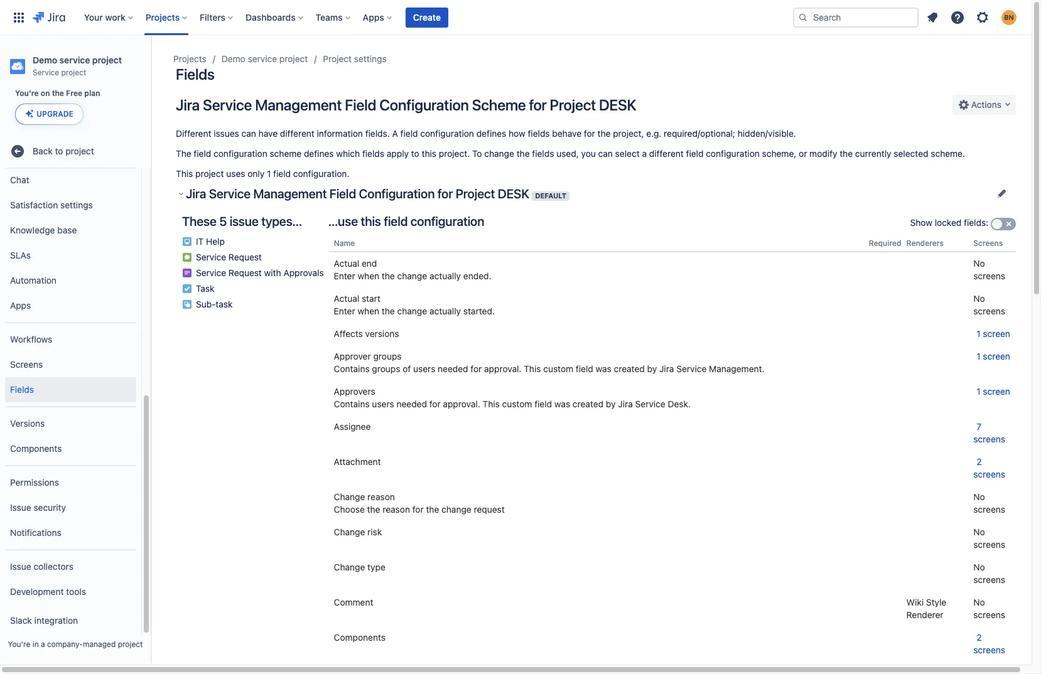 Task type: vqa. For each thing, say whether or not it's contained in the screenshot.
service to the left
yes



Task type: locate. For each thing, give the bounding box(es) containing it.
satisfaction settings link
[[5, 193, 136, 218]]

actual inside actual end enter when the change actually ended.
[[334, 258, 359, 269]]

fields up versions
[[10, 384, 34, 395]]

demo for demo service project
[[222, 53, 245, 64]]

enter inside 'actual start enter when the change actually started.'
[[334, 306, 355, 317]]

demo for demo service project service project
[[33, 55, 57, 65]]

different
[[176, 128, 211, 139]]

0 vertical spatial enter
[[334, 271, 355, 281]]

1 vertical spatial 2 screens
[[974, 633, 1005, 656]]

automation
[[10, 275, 56, 286]]

0 horizontal spatial custom
[[502, 399, 532, 410]]

service left desk. at the bottom
[[635, 399, 666, 410]]

projects button
[[142, 7, 192, 27]]

0 vertical spatial groups
[[373, 351, 402, 362]]

search image
[[798, 12, 808, 22]]

0 vertical spatial request
[[229, 252, 262, 263]]

filters
[[200, 12, 226, 22]]

settings inside project settings link
[[354, 53, 387, 64]]

project
[[279, 53, 308, 64], [92, 55, 122, 65], [61, 68, 86, 77], [65, 146, 94, 156], [195, 168, 224, 179], [118, 640, 143, 649]]

change down choose
[[334, 527, 365, 538]]

3 screen from the top
[[983, 386, 1010, 397]]

start
[[362, 293, 381, 304]]

1 vertical spatial this
[[361, 214, 381, 229]]

jira left desk. at the bottom
[[618, 399, 633, 410]]

1 horizontal spatial components
[[334, 633, 386, 643]]

by
[[647, 364, 657, 374], [606, 399, 616, 410]]

project settings link
[[323, 51, 387, 67]]

jira inside approvers contains users needed for approval. this custom field was created by jira service desk.
[[618, 399, 633, 410]]

7 screens link
[[974, 422, 1005, 445]]

when for end
[[358, 271, 379, 281]]

issue inside 'link'
[[10, 561, 31, 572]]

the up 'actual start enter when the change actually started.'
[[382, 271, 395, 281]]

2 for attachment
[[977, 457, 982, 467]]

1 vertical spatial was
[[555, 399, 570, 410]]

issue for issue collectors
[[10, 561, 31, 572]]

2 2 screens link from the top
[[974, 633, 1005, 656]]

5
[[219, 214, 227, 229]]

sub-task
[[196, 299, 233, 310]]

projects right work
[[146, 12, 180, 22]]

you're left on
[[15, 89, 39, 98]]

0 vertical spatial screens
[[974, 239, 1003, 248]]

service request with approvals
[[196, 268, 324, 278]]

configuration up "…use this field configuration"
[[359, 187, 435, 201]]

3 1 screen link from the top
[[974, 386, 1010, 397]]

1 vertical spatial enter
[[334, 306, 355, 317]]

project right managed
[[118, 640, 143, 649]]

enter up affects
[[334, 306, 355, 317]]

0 vertical spatial 1 screen link
[[974, 329, 1010, 339]]

small image up these
[[176, 189, 186, 199]]

risk
[[368, 527, 382, 538]]

issues
[[214, 128, 239, 139]]

2 vertical spatial screen
[[983, 386, 1010, 397]]

1 enter from the top
[[334, 271, 355, 281]]

screens
[[974, 239, 1003, 248], [10, 359, 43, 370]]

filters button
[[196, 7, 238, 27]]

1 request from the top
[[229, 252, 262, 263]]

1 vertical spatial this
[[524, 364, 541, 374]]

projects for projects dropdown button
[[146, 12, 180, 22]]

2 1 screen link from the top
[[974, 351, 1010, 362]]

jira image
[[33, 10, 65, 25], [33, 10, 65, 25]]

0 horizontal spatial defines
[[304, 148, 334, 159]]

small image
[[959, 100, 969, 110], [176, 189, 186, 199], [992, 218, 1004, 230]]

1 horizontal spatial fields
[[176, 65, 215, 83]]

0 vertical spatial custom
[[543, 364, 573, 374]]

users inside approver groups contains groups of users needed for approval. this custom field was created by jira service management.
[[413, 364, 435, 374]]

2 vertical spatial 1 screen
[[977, 386, 1010, 397]]

2 actual from the top
[[334, 293, 359, 304]]

1 vertical spatial users
[[372, 399, 394, 410]]

1 vertical spatial apps
[[10, 300, 31, 311]]

required
[[869, 239, 902, 248]]

0 horizontal spatial screens
[[10, 359, 43, 370]]

change left 'request'
[[442, 504, 472, 515]]

service down uses
[[209, 187, 251, 201]]

1 horizontal spatial created
[[614, 364, 645, 374]]

different
[[280, 128, 315, 139], [649, 148, 684, 159]]

this inside approver groups contains groups of users needed for approval. this custom field was created by jira service management.
[[524, 364, 541, 374]]

e.g.
[[647, 128, 662, 139]]

1 horizontal spatial this
[[422, 148, 437, 159]]

0 horizontal spatial can
[[242, 128, 256, 139]]

different down e.g.
[[649, 148, 684, 159]]

fields link
[[5, 378, 136, 403]]

1 contains from the top
[[334, 364, 370, 374]]

components down comment
[[334, 633, 386, 643]]

2 2 screens from the top
[[974, 633, 1005, 656]]

field for scheme
[[345, 96, 376, 113]]

2 contains from the top
[[334, 399, 370, 410]]

slas
[[10, 250, 31, 260]]

1 group from the top
[[5, 10, 136, 322]]

1 for first 1 screen link
[[977, 329, 981, 339]]

0 horizontal spatial service
[[59, 55, 90, 65]]

settings inside satisfaction settings link
[[60, 200, 93, 210]]

3 1 screen from the top
[[977, 386, 1010, 397]]

1 horizontal spatial a
[[642, 148, 647, 159]]

was inside approver groups contains groups of users needed for approval. this custom field was created by jira service management.
[[596, 364, 612, 374]]

on
[[41, 89, 50, 98]]

1 vertical spatial request
[[229, 268, 262, 278]]

5 screens from the top
[[974, 504, 1005, 515]]

0 horizontal spatial different
[[280, 128, 315, 139]]

1 actual from the top
[[334, 258, 359, 269]]

screens down workflows
[[10, 359, 43, 370]]

group containing permissions
[[5, 465, 136, 550]]

1 vertical spatial fields
[[10, 384, 34, 395]]

1 screen
[[977, 329, 1010, 339], [977, 351, 1010, 362], [977, 386, 1010, 397]]

service up issues
[[203, 96, 252, 113]]

back
[[33, 146, 53, 156]]

projects right sidebar navigation icon
[[173, 53, 206, 64]]

actually left the ended.
[[430, 271, 461, 281]]

approvers
[[334, 386, 375, 397]]

change inside 'actual start enter when the change actually started.'
[[397, 306, 427, 317]]

created inside approver groups contains groups of users needed for approval. this custom field was created by jira service management.
[[614, 364, 645, 374]]

2 vertical spatial small image
[[992, 218, 1004, 230]]

0 horizontal spatial small image
[[176, 189, 186, 199]]

2 enter from the top
[[334, 306, 355, 317]]

project up the behave
[[550, 96, 596, 113]]

0 horizontal spatial needed
[[397, 399, 427, 410]]

demo up on
[[33, 55, 57, 65]]

0 vertical spatial contains
[[334, 364, 370, 374]]

demo right projects link on the left of the page
[[222, 53, 245, 64]]

1 horizontal spatial can
[[598, 148, 613, 159]]

1 horizontal spatial defines
[[477, 128, 506, 139]]

2 request from the top
[[229, 268, 262, 278]]

task - a task that needs to be done. image
[[182, 284, 192, 294]]

screens link
[[5, 352, 136, 378]]

2 screen from the top
[[983, 351, 1010, 362]]

for inside change reason choose the reason for the change request
[[412, 504, 424, 515]]

5 group from the top
[[5, 550, 136, 609]]

issue down the permissions on the bottom left of the page
[[10, 502, 31, 513]]

security
[[34, 502, 66, 513]]

service for demo service project service project
[[59, 55, 90, 65]]

you're left in
[[8, 640, 30, 649]]

0 vertical spatial screen
[[983, 329, 1010, 339]]

1 horizontal spatial settings
[[354, 53, 387, 64]]

configuration up actual end enter when the change actually ended.
[[411, 214, 484, 229]]

settings image
[[975, 10, 990, 25]]

small image up scheme.
[[959, 100, 969, 110]]

1 horizontal spatial demo
[[222, 53, 245, 64]]

1 screen for approvers contains users needed for approval. this custom field was created by jira service desk.
[[977, 386, 1010, 397]]

1 for 1 screen link for approver groups contains groups of users needed for approval. this custom field was created by jira service management.
[[977, 351, 981, 362]]

0 horizontal spatial apps
[[10, 300, 31, 311]]

show locked fields:
[[910, 217, 989, 228]]

teams
[[316, 12, 343, 22]]

1 horizontal spatial small image
[[959, 100, 969, 110]]

service up free
[[59, 55, 90, 65]]

2 when from the top
[[358, 306, 379, 317]]

change up 'actual start enter when the change actually started.'
[[397, 271, 427, 281]]

1 screen link for approver groups contains groups of users needed for approval. this custom field was created by jira service management.
[[974, 351, 1010, 362]]

the
[[52, 89, 64, 98], [598, 128, 611, 139], [517, 148, 530, 159], [840, 148, 853, 159], [382, 271, 395, 281], [382, 306, 395, 317], [367, 504, 380, 515], [426, 504, 439, 515]]

contains inside approver groups contains groups of users needed for approval. this custom field was created by jira service management.
[[334, 364, 370, 374]]

the right on
[[52, 89, 64, 98]]

6 screens from the top
[[974, 540, 1005, 550]]

issue collectors link
[[5, 555, 136, 580]]

screens
[[974, 271, 1005, 281], [974, 306, 1005, 317], [974, 434, 1005, 445], [974, 469, 1005, 480], [974, 504, 1005, 515], [974, 540, 1005, 550], [974, 575, 1005, 585], [974, 610, 1005, 621], [974, 645, 1005, 656]]

sidebar navigation image
[[137, 50, 165, 75]]

you're for you're on the free plan
[[15, 89, 39, 98]]

request down service request
[[229, 268, 262, 278]]

1 horizontal spatial to
[[411, 148, 419, 159]]

1 horizontal spatial custom
[[543, 364, 573, 374]]

by inside approvers contains users needed for approval. this custom field was created by jira service desk.
[[606, 399, 616, 410]]

jira
[[176, 96, 200, 113], [186, 187, 206, 201], [659, 364, 674, 374], [618, 399, 633, 410]]

fields right how
[[528, 128, 550, 139]]

when down 'end'
[[358, 271, 379, 281]]

enter down name
[[334, 271, 355, 281]]

the
[[176, 148, 191, 159]]

2 2 from the top
[[977, 633, 982, 643]]

change inside change reason choose the reason for the change request
[[334, 492, 365, 503]]

this right "…use"
[[361, 214, 381, 229]]

settings down apps 'popup button'
[[354, 53, 387, 64]]

issue up development
[[10, 561, 31, 572]]

0 horizontal spatial was
[[555, 399, 570, 410]]

when inside actual end enter when the change actually ended.
[[358, 271, 379, 281]]

0 vertical spatial created
[[614, 364, 645, 374]]

0 horizontal spatial desk
[[498, 187, 529, 201]]

approval.
[[484, 364, 522, 374], [443, 399, 480, 410]]

0 vertical spatial configuration
[[379, 96, 469, 113]]

defines up 'configuration.'
[[304, 148, 334, 159]]

request
[[229, 252, 262, 263], [229, 268, 262, 278]]

1 vertical spatial 2 screens link
[[974, 633, 1005, 656]]

2 vertical spatial change
[[334, 562, 365, 573]]

4 group from the top
[[5, 465, 136, 550]]

1 2 screens from the top
[[974, 457, 1005, 480]]

0 vertical spatial this
[[422, 148, 437, 159]]

apps link
[[5, 293, 136, 319]]

1 when from the top
[[358, 271, 379, 281]]

these 5 issue types…
[[182, 214, 302, 229]]

1 vertical spatial issue
[[10, 561, 31, 572]]

apps inside apps 'popup button'
[[363, 12, 384, 22]]

the up the risk
[[367, 504, 380, 515]]

2 issue from the top
[[10, 561, 31, 572]]

1 change from the top
[[334, 492, 365, 503]]

dashboards
[[246, 12, 296, 22]]

field
[[345, 96, 376, 113], [330, 187, 356, 201]]

settings for satisfaction settings
[[60, 200, 93, 210]]

jira service management field configuration for project desk default
[[186, 187, 566, 201]]

actually for started.
[[430, 306, 461, 317]]

approval. inside approvers contains users needed for approval. this custom field was created by jira service desk.
[[443, 399, 480, 410]]

end
[[362, 258, 377, 269]]

1 vertical spatial a
[[41, 640, 45, 649]]

apps down automation
[[10, 300, 31, 311]]

2 vertical spatial this
[[483, 399, 500, 410]]

1 vertical spatial approval.
[[443, 399, 480, 410]]

2 change from the top
[[334, 527, 365, 538]]

1 screen for approver groups contains groups of users needed for approval. this custom field was created by jira service management.
[[977, 351, 1010, 362]]

screens inside "link"
[[10, 359, 43, 370]]

change inside actual end enter when the change actually ended.
[[397, 271, 427, 281]]

users right of
[[413, 364, 435, 374]]

3 change from the top
[[334, 562, 365, 573]]

2 1 screen from the top
[[977, 351, 1010, 362]]

1 horizontal spatial service
[[248, 53, 277, 64]]

1 vertical spatial components
[[334, 633, 386, 643]]

settings down chat link
[[60, 200, 93, 210]]

change inside change reason choose the reason for the change request
[[442, 504, 472, 515]]

choose
[[334, 504, 365, 515]]

actually for ended.
[[430, 271, 461, 281]]

1 vertical spatial settings
[[60, 200, 93, 210]]

4 no screens from the top
[[974, 527, 1005, 550]]

the left 'request'
[[426, 504, 439, 515]]

management up the have
[[255, 96, 342, 113]]

small image inside "actions" dropdown button
[[959, 100, 969, 110]]

affects versions
[[334, 329, 399, 339]]

configuration for scheme
[[379, 96, 469, 113]]

defines up to
[[477, 128, 506, 139]]

contains
[[334, 364, 370, 374], [334, 399, 370, 410]]

fields:
[[964, 217, 989, 228]]

request for service request with approvals
[[229, 268, 262, 278]]

0 vertical spatial projects
[[146, 12, 180, 22]]

management for jira service management field configuration for project desk default
[[253, 187, 327, 201]]

projects inside dropdown button
[[146, 12, 180, 22]]

0 vertical spatial issue
[[10, 502, 31, 513]]

1 vertical spatial screen
[[983, 351, 1010, 362]]

needed down of
[[397, 399, 427, 410]]

5 no from the top
[[974, 562, 985, 573]]

the inside actual end enter when the change actually ended.
[[382, 271, 395, 281]]

jira up desk. at the bottom
[[659, 364, 674, 374]]

a right in
[[41, 640, 45, 649]]

needed inside approvers contains users needed for approval. this custom field was created by jira service desk.
[[397, 399, 427, 410]]

groups left of
[[372, 364, 400, 374]]

versions
[[10, 418, 45, 429]]

users down approvers
[[372, 399, 394, 410]]

1 vertical spatial actually
[[430, 306, 461, 317]]

upgrade
[[36, 109, 73, 119]]

enter for actual start enter when the change actually started.
[[334, 306, 355, 317]]

no
[[974, 258, 985, 269], [974, 293, 985, 304], [974, 492, 985, 503], [974, 527, 985, 538], [974, 562, 985, 573], [974, 597, 985, 608]]

assignee
[[334, 422, 371, 432]]

management.
[[709, 364, 765, 374]]

1 screen from the top
[[983, 329, 1010, 339]]

0 vertical spatial desk
[[599, 96, 636, 113]]

change for change reason choose the reason for the change request
[[334, 492, 365, 503]]

a right select
[[642, 148, 647, 159]]

screen for approvers contains users needed for approval. this custom field was created by jira service desk.
[[983, 386, 1010, 397]]

2 screens link
[[974, 457, 1005, 480], [974, 633, 1005, 656]]

fields left used,
[[532, 148, 554, 159]]

free
[[66, 89, 82, 98]]

service request - a request that follows itsm workflows. image
[[182, 252, 192, 263]]

to right apply
[[411, 148, 419, 159]]

1 horizontal spatial apps
[[363, 12, 384, 22]]

service inside 'demo service project service project'
[[59, 55, 90, 65]]

0 vertical spatial reason
[[368, 492, 395, 503]]

group
[[5, 10, 136, 322], [5, 322, 136, 406], [5, 406, 136, 465], [5, 465, 136, 550], [5, 550, 136, 609]]

4 no from the top
[[974, 527, 985, 538]]

1 vertical spatial when
[[358, 306, 379, 317]]

2 group from the top
[[5, 322, 136, 406]]

configuration up a
[[379, 96, 469, 113]]

have
[[259, 128, 278, 139]]

1 vertical spatial actual
[[334, 293, 359, 304]]

2 actually from the top
[[430, 306, 461, 317]]

1 vertical spatial configuration
[[359, 187, 435, 201]]

custom down approver groups contains groups of users needed for approval. this custom field was created by jira service management.
[[502, 399, 532, 410]]

actual left start
[[334, 293, 359, 304]]

to right back
[[55, 146, 63, 156]]

0 horizontal spatial created
[[573, 399, 604, 410]]

1 vertical spatial management
[[253, 187, 327, 201]]

when inside 'actual start enter when the change actually started.'
[[358, 306, 379, 317]]

actually left started.
[[430, 306, 461, 317]]

apps inside apps "link"
[[10, 300, 31, 311]]

4 screens from the top
[[974, 469, 1005, 480]]

0 vertical spatial by
[[647, 364, 657, 374]]

0 vertical spatial can
[[242, 128, 256, 139]]

1 actually from the top
[[430, 271, 461, 281]]

needed right of
[[438, 364, 468, 374]]

permissions link
[[5, 470, 136, 496]]

service for demo service project
[[248, 53, 277, 64]]

0 horizontal spatial settings
[[60, 200, 93, 210]]

2 horizontal spatial project
[[550, 96, 596, 113]]

project down to
[[456, 187, 495, 201]]

8 screens from the top
[[974, 610, 1005, 621]]

contains down approvers
[[334, 399, 370, 410]]

fields
[[176, 65, 215, 83], [10, 384, 34, 395]]

1 2 screens link from the top
[[974, 457, 1005, 480]]

0 vertical spatial management
[[255, 96, 342, 113]]

configuration for for
[[359, 187, 435, 201]]

banner
[[0, 0, 1032, 35]]

0 vertical spatial needed
[[438, 364, 468, 374]]

group containing issue collectors
[[5, 550, 136, 609]]

actually inside actual end enter when the change actually ended.
[[430, 271, 461, 281]]

different up scheme
[[280, 128, 315, 139]]

desk left "default"
[[498, 187, 529, 201]]

service up on
[[33, 68, 59, 77]]

0 vertical spatial different
[[280, 128, 315, 139]]

3 group from the top
[[5, 406, 136, 465]]

1 horizontal spatial was
[[596, 364, 612, 374]]

this left project.
[[422, 148, 437, 159]]

1 horizontal spatial needed
[[438, 364, 468, 374]]

required/optional;
[[664, 128, 735, 139]]

0 horizontal spatial approval.
[[443, 399, 480, 410]]

hidden/visible.
[[738, 128, 796, 139]]

demo inside 'demo service project service project'
[[33, 55, 57, 65]]

demo
[[222, 53, 245, 64], [33, 55, 57, 65]]

0 vertical spatial actually
[[430, 271, 461, 281]]

can right you
[[598, 148, 613, 159]]

0 horizontal spatial project
[[323, 53, 352, 64]]

1 no screens from the top
[[974, 258, 1005, 281]]

chat link
[[5, 168, 136, 193]]

request up service request with approvals
[[229, 252, 262, 263]]

components
[[10, 443, 62, 454], [334, 633, 386, 643]]

apps for apps 'popup button'
[[363, 12, 384, 22]]

teams button
[[312, 7, 355, 27]]

2 screens link for components
[[974, 633, 1005, 656]]

the up versions
[[382, 306, 395, 317]]

ended.
[[463, 271, 491, 281]]

1 2 from the top
[[977, 457, 982, 467]]

desk up project,
[[599, 96, 636, 113]]

2 vertical spatial 1 screen link
[[974, 386, 1010, 397]]

desk
[[599, 96, 636, 113], [498, 187, 529, 201]]

custom
[[543, 364, 573, 374], [502, 399, 532, 410]]

0 vertical spatial 2 screens link
[[974, 457, 1005, 480]]

1 no from the top
[[974, 258, 985, 269]]

1 horizontal spatial project
[[456, 187, 495, 201]]

actual inside 'actual start enter when the change actually started.'
[[334, 293, 359, 304]]

slas link
[[5, 243, 136, 268]]

fields right sidebar navigation icon
[[176, 65, 215, 83]]

reason up the risk
[[368, 492, 395, 503]]

used,
[[557, 148, 579, 159]]

screens down fields:
[[974, 239, 1003, 248]]

field up "…use"
[[330, 187, 356, 201]]

custom up approvers contains users needed for approval. this custom field was created by jira service desk.
[[543, 364, 573, 374]]

when
[[358, 271, 379, 281], [358, 306, 379, 317]]

small image
[[1003, 218, 1016, 230]]

service up task
[[196, 268, 226, 278]]

service inside 'demo service project service project'
[[33, 68, 59, 77]]

scheme,
[[762, 148, 797, 159]]

was
[[596, 364, 612, 374], [555, 399, 570, 410]]

users inside approvers contains users needed for approval. this custom field was created by jira service desk.
[[372, 399, 394, 410]]

0 horizontal spatial to
[[55, 146, 63, 156]]

configuration up project.
[[420, 128, 474, 139]]

can left the have
[[242, 128, 256, 139]]

1 vertical spatial 1 screen
[[977, 351, 1010, 362]]

contains down "approver"
[[334, 364, 370, 374]]

2 screens for attachment
[[974, 457, 1005, 480]]

1 horizontal spatial approval.
[[484, 364, 522, 374]]

service request with approvals - a requests that may require approval. image
[[182, 268, 192, 278]]

a
[[642, 148, 647, 159], [41, 640, 45, 649]]

1 vertical spatial field
[[330, 187, 356, 201]]

2 no from the top
[[974, 293, 985, 304]]

enter inside actual end enter when the change actually ended.
[[334, 271, 355, 281]]

change right to
[[484, 148, 514, 159]]

actual for actual end enter when the change actually ended.
[[334, 258, 359, 269]]

0 vertical spatial was
[[596, 364, 612, 374]]

service up desk. at the bottom
[[677, 364, 707, 374]]

1 1 screen link from the top
[[974, 329, 1010, 339]]

2 screens
[[974, 457, 1005, 480], [974, 633, 1005, 656]]

1 horizontal spatial this
[[483, 399, 500, 410]]

management up types…
[[253, 187, 327, 201]]

components down versions
[[10, 443, 62, 454]]

0 vertical spatial small image
[[959, 100, 969, 110]]

apps right teams dropdown button
[[363, 12, 384, 22]]

2
[[977, 457, 982, 467], [977, 633, 982, 643]]

change up versions
[[397, 306, 427, 317]]

company-
[[47, 640, 83, 649]]

change up choose
[[334, 492, 365, 503]]

small image right fields:
[[992, 218, 1004, 230]]

your work button
[[80, 7, 138, 27]]

0 horizontal spatial fields
[[10, 384, 34, 395]]

project down teams dropdown button
[[323, 53, 352, 64]]

service down dashboards
[[248, 53, 277, 64]]

1 issue from the top
[[10, 502, 31, 513]]

1 vertical spatial 2
[[977, 633, 982, 643]]

1 vertical spatial different
[[649, 148, 684, 159]]

actually inside 'actual start enter when the change actually started.'
[[430, 306, 461, 317]]



Task type: describe. For each thing, give the bounding box(es) containing it.
it help - an it problem or question. image
[[182, 237, 192, 247]]

contains inside approvers contains users needed for approval. this custom field was created by jira service desk.
[[334, 399, 370, 410]]

these
[[182, 214, 216, 229]]

jira up different
[[176, 96, 200, 113]]

1 1 screen from the top
[[977, 329, 1010, 339]]

3 no screens from the top
[[974, 492, 1005, 515]]

screen for approver groups contains groups of users needed for approval. this custom field was created by jira service management.
[[983, 351, 1010, 362]]

projects for projects link on the left of the page
[[173, 53, 206, 64]]

information
[[317, 128, 363, 139]]

field inside approver groups contains groups of users needed for approval. this custom field was created by jira service management.
[[576, 364, 593, 374]]

the inside 'actual start enter when the change actually started.'
[[382, 306, 395, 317]]

task
[[216, 299, 233, 310]]

1 vertical spatial desk
[[498, 187, 529, 201]]

actual start enter when the change actually started.
[[334, 293, 495, 317]]

3 no from the top
[[974, 492, 985, 503]]

create
[[413, 12, 441, 22]]

apply
[[387, 148, 409, 159]]

field inside approvers contains users needed for approval. this custom field was created by jira service desk.
[[535, 399, 552, 410]]

this inside approvers contains users needed for approval. this custom field was created by jira service desk.
[[483, 399, 500, 410]]

7 screens
[[974, 422, 1005, 445]]

0 vertical spatial fields
[[176, 65, 215, 83]]

0 horizontal spatial this
[[361, 214, 381, 229]]

selected
[[894, 148, 929, 159]]

create button
[[406, 7, 448, 27]]

how
[[509, 128, 525, 139]]

approval. inside approver groups contains groups of users needed for approval. this custom field was created by jira service management.
[[484, 364, 522, 374]]

started.
[[463, 306, 495, 317]]

default
[[535, 192, 566, 200]]

fields down fields.
[[362, 148, 384, 159]]

wiki style renderer
[[907, 597, 947, 621]]

jira service management field configuration scheme for project desk
[[176, 96, 636, 113]]

which
[[336, 148, 360, 159]]

task
[[196, 283, 214, 294]]

actions
[[969, 99, 1002, 110]]

1 horizontal spatial screens
[[974, 239, 1003, 248]]

1 vertical spatial can
[[598, 148, 613, 159]]

1 vertical spatial reason
[[383, 504, 410, 515]]

integration
[[34, 615, 78, 626]]

base
[[57, 225, 77, 235]]

tools
[[66, 586, 86, 597]]

request for service request
[[229, 252, 262, 263]]

upgrade button
[[16, 104, 83, 124]]

projects link
[[173, 51, 206, 67]]

0 vertical spatial project
[[323, 53, 352, 64]]

needed inside approver groups contains groups of users needed for approval. this custom field was created by jira service management.
[[438, 364, 468, 374]]

settings for project settings
[[354, 53, 387, 64]]

the field configuration scheme defines which fields apply to this project. to change the fields used, you can select a different field configuration scheme, or modify the currently selected scheme.
[[176, 148, 965, 159]]

1 vertical spatial project
[[550, 96, 596, 113]]

banner containing your work
[[0, 0, 1032, 35]]

sub-
[[196, 299, 216, 310]]

issue
[[230, 214, 259, 229]]

behave
[[552, 128, 582, 139]]

back to project
[[33, 146, 94, 156]]

components link
[[5, 437, 136, 462]]

0 vertical spatial components
[[10, 443, 62, 454]]

show
[[910, 217, 933, 228]]

workflows
[[10, 334, 52, 345]]

the right modify
[[840, 148, 853, 159]]

when for start
[[358, 306, 379, 317]]

custom inside approvers contains users needed for approval. this custom field was created by jira service desk.
[[502, 399, 532, 410]]

project up chat link
[[65, 146, 94, 156]]

permissions
[[10, 477, 59, 488]]

style
[[926, 597, 947, 608]]

actual end enter when the change actually ended.
[[334, 258, 491, 281]]

6 no from the top
[[974, 597, 985, 608]]

6 no screens from the top
[[974, 597, 1005, 621]]

by inside approver groups contains groups of users needed for approval. this custom field was created by jira service management.
[[647, 364, 657, 374]]

desk.
[[668, 399, 691, 410]]

or
[[799, 148, 807, 159]]

you're for you're in a company-managed project
[[8, 640, 30, 649]]

service down it help
[[196, 252, 226, 263]]

2 screens for components
[[974, 633, 1005, 656]]

change for change type
[[334, 562, 365, 573]]

you're on the free plan
[[15, 89, 100, 98]]

managed
[[83, 640, 116, 649]]

appswitcher icon image
[[11, 10, 26, 25]]

3 screens from the top
[[974, 434, 1005, 445]]

knowledge base
[[10, 225, 77, 235]]

help
[[206, 236, 225, 247]]

apps for apps "link" on the top left of the page
[[10, 300, 31, 311]]

locked
[[935, 217, 962, 228]]

notifications
[[10, 527, 61, 538]]

your
[[84, 12, 103, 22]]

configuration down required/optional;
[[706, 148, 760, 159]]

0 horizontal spatial this
[[176, 168, 193, 179]]

your profile and settings image
[[1002, 10, 1017, 25]]

plan
[[84, 89, 100, 98]]

attachment
[[334, 457, 381, 467]]

wiki
[[907, 597, 924, 608]]

1 for 1 screen link associated with approvers contains users needed for approval. this custom field was created by jira service desk.
[[977, 386, 981, 397]]

group containing versions
[[5, 406, 136, 465]]

2 no screens from the top
[[974, 293, 1005, 317]]

2 for components
[[977, 633, 982, 643]]

0 vertical spatial defines
[[477, 128, 506, 139]]

service inside approvers contains users needed for approval. this custom field was created by jira service desk.
[[635, 399, 666, 410]]

1 horizontal spatial different
[[649, 148, 684, 159]]

configuration up uses
[[214, 148, 267, 159]]

1 vertical spatial groups
[[372, 364, 400, 374]]

9 screens from the top
[[974, 645, 1005, 656]]

project up plan
[[92, 55, 122, 65]]

group containing workflows
[[5, 322, 136, 406]]

primary element
[[8, 0, 793, 35]]

jira up these
[[186, 187, 206, 201]]

1 screens from the top
[[974, 271, 1005, 281]]

automation link
[[5, 268, 136, 293]]

for inside approver groups contains groups of users needed for approval. this custom field was created by jira service management.
[[471, 364, 482, 374]]

service inside approver groups contains groups of users needed for approval. this custom field was created by jira service management.
[[677, 364, 707, 374]]

notifications image
[[925, 10, 940, 25]]

knowledge base link
[[5, 218, 136, 243]]

project,
[[613, 128, 644, 139]]

management for jira service management field configuration scheme for project desk
[[255, 96, 342, 113]]

workflows link
[[5, 327, 136, 352]]

7 screens from the top
[[974, 575, 1005, 585]]

custom inside approver groups contains groups of users needed for approval. this custom field was created by jira service management.
[[543, 364, 573, 374]]

was inside approvers contains users needed for approval. this custom field was created by jira service desk.
[[555, 399, 570, 410]]

help image
[[950, 10, 965, 25]]

actual for actual start enter when the change actually started.
[[334, 293, 359, 304]]

project down dashboards popup button
[[279, 53, 308, 64]]

the left project,
[[598, 128, 611, 139]]

jira inside approver groups contains groups of users needed for approval. this custom field was created by jira service management.
[[659, 364, 674, 374]]

1 screen link for approvers contains users needed for approval. this custom field was created by jira service desk.
[[974, 386, 1010, 397]]

demo service project
[[222, 53, 308, 64]]

issue for issue security
[[10, 502, 31, 513]]

notifications link
[[5, 521, 136, 546]]

type
[[368, 562, 386, 573]]

chat
[[10, 174, 29, 185]]

Search field
[[793, 7, 919, 27]]

scheme.
[[931, 148, 965, 159]]

2 screens from the top
[[974, 306, 1005, 317]]

versions
[[365, 329, 399, 339]]

satisfaction settings
[[10, 200, 93, 210]]

7
[[977, 422, 982, 432]]

2 screens link for attachment
[[974, 457, 1005, 480]]

issue collectors
[[10, 561, 73, 572]]

slack integration link
[[5, 609, 136, 634]]

to
[[472, 148, 482, 159]]

development
[[10, 586, 64, 597]]

1 horizontal spatial desk
[[599, 96, 636, 113]]

for inside approvers contains users needed for approval. this custom field was created by jira service desk.
[[429, 399, 441, 410]]

enter for actual end enter when the change actually ended.
[[334, 271, 355, 281]]

project up free
[[61, 68, 86, 77]]

of
[[403, 364, 411, 374]]

created inside approvers contains users needed for approval. this custom field was created by jira service desk.
[[573, 399, 604, 410]]

5 no screens from the top
[[974, 562, 1005, 585]]

1 vertical spatial small image
[[176, 189, 186, 199]]

renderers
[[907, 239, 944, 248]]

…use
[[328, 214, 358, 229]]

0 horizontal spatial a
[[41, 640, 45, 649]]

a
[[392, 128, 398, 139]]

types…
[[261, 214, 302, 229]]

slack
[[10, 615, 32, 626]]

group containing chat
[[5, 10, 136, 322]]

change risk
[[334, 527, 382, 538]]

satisfaction
[[10, 200, 58, 210]]

different issues can have different information fields. a field configuration defines how fields behave for the project, e.g. required/optional; hidden/visible.
[[176, 128, 796, 139]]

Show locked fields: checkbox
[[991, 218, 1016, 230]]

field for for
[[330, 187, 356, 201]]

2 vertical spatial project
[[456, 187, 495, 201]]

change for change risk
[[334, 527, 365, 538]]

project left uses
[[195, 168, 224, 179]]

slack integration
[[10, 615, 78, 626]]

demo service project service project
[[33, 55, 122, 77]]

renderer
[[907, 610, 944, 621]]

sub-task - the sub-task of the issue image
[[182, 300, 192, 310]]

to inside back to project link
[[55, 146, 63, 156]]

back to project link
[[5, 139, 146, 164]]

the down how
[[517, 148, 530, 159]]

affects
[[334, 329, 363, 339]]



